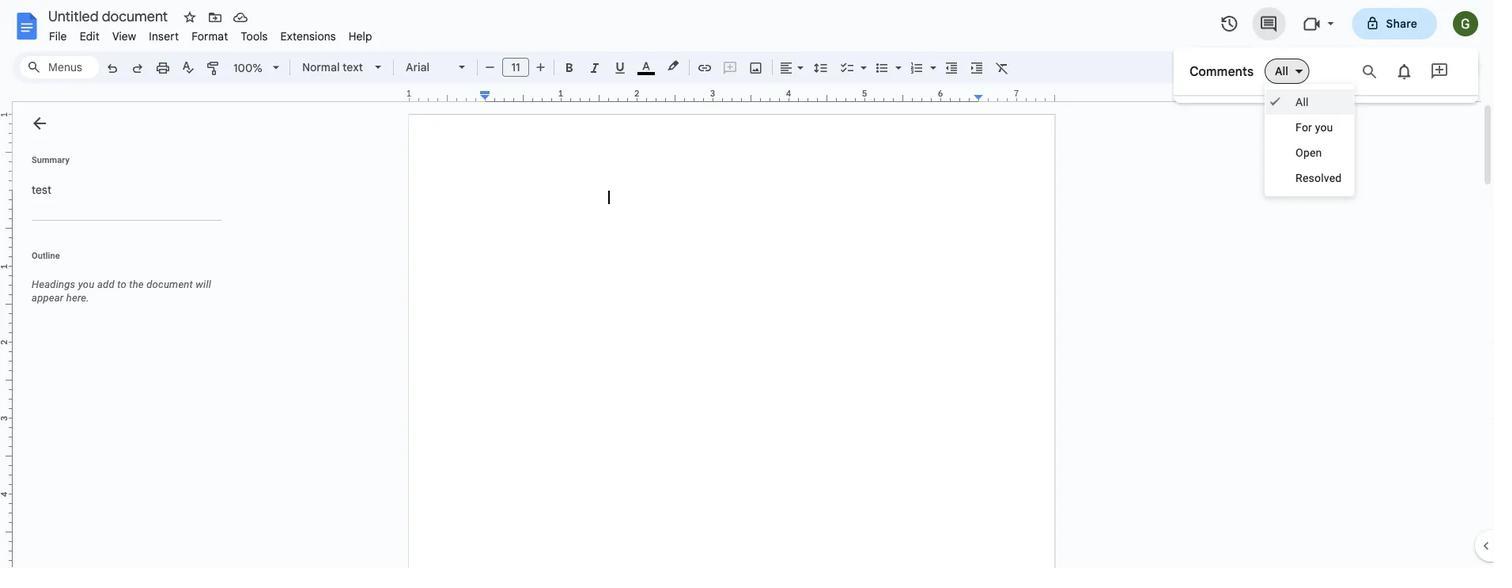 Task type: vqa. For each thing, say whether or not it's contained in the screenshot.
TT
no



Task type: locate. For each thing, give the bounding box(es) containing it.
tools menu item
[[234, 27, 274, 45]]

here.
[[66, 292, 89, 304]]

you for headings
[[78, 278, 95, 290]]

menu bar containing file
[[43, 21, 379, 47]]

Font size text field
[[503, 58, 528, 77]]

arial
[[406, 60, 430, 74]]

you inside menu
[[1315, 121, 1333, 134]]

text color image
[[638, 56, 655, 75]]

all up for at the top right of the page
[[1296, 95, 1309, 108]]

summary element
[[24, 174, 222, 206]]

menu
[[1265, 84, 1355, 196]]

you inside headings you add to the document will appear here.
[[78, 278, 95, 290]]

main toolbar
[[98, 0, 1060, 449]]

0 vertical spatial you
[[1315, 121, 1333, 134]]

all button
[[1265, 59, 1310, 84]]

edit
[[80, 29, 100, 43]]

Rename text field
[[43, 6, 177, 25]]

left margin image
[[410, 89, 490, 101]]

Zoom text field
[[229, 57, 267, 79]]

format menu item
[[185, 27, 234, 45]]

numbered list menu image
[[926, 57, 937, 63]]

will
[[196, 278, 211, 290]]

help menu item
[[342, 27, 379, 45]]

all right 'comments'
[[1275, 64, 1289, 78]]

you right for at the top right of the page
[[1315, 121, 1333, 134]]

extensions
[[281, 29, 336, 43]]

menu bar
[[43, 21, 379, 47]]

1 vertical spatial you
[[78, 278, 95, 290]]

0 horizontal spatial all
[[1275, 64, 1289, 78]]

0 horizontal spatial you
[[78, 278, 95, 290]]

Star checkbox
[[179, 6, 201, 28]]

summary
[[32, 155, 70, 165]]

Font size field
[[502, 58, 536, 78]]

styles list. normal text selected. option
[[302, 56, 366, 78]]

view menu item
[[106, 27, 143, 45]]

format
[[192, 29, 228, 43]]

1 vertical spatial all
[[1296, 95, 1309, 108]]

highlight color image
[[665, 56, 682, 75]]

0 vertical spatial all
[[1275, 64, 1289, 78]]

for
[[1296, 121, 1313, 134]]

all inside 'dropdown button'
[[1275, 64, 1289, 78]]

Zoom field
[[227, 56, 286, 80]]

all inside menu
[[1296, 95, 1309, 108]]

1 horizontal spatial all
[[1296, 95, 1309, 108]]

add
[[97, 278, 115, 290]]

outline heading
[[13, 249, 228, 271]]

you for for
[[1315, 121, 1333, 134]]

top margin image
[[0, 115, 12, 195]]

you up here.
[[78, 278, 95, 290]]

menu bar banner
[[0, 0, 1494, 568]]

you
[[1315, 121, 1333, 134], [78, 278, 95, 290]]

all
[[1275, 64, 1289, 78], [1296, 95, 1309, 108]]

Menus field
[[20, 56, 99, 78]]

normal
[[302, 60, 340, 74]]

arial option
[[406, 56, 449, 78]]

headings you add to the document will appear here.
[[32, 278, 211, 304]]

edit menu item
[[73, 27, 106, 45]]

1 horizontal spatial you
[[1315, 121, 1333, 134]]

menu containing all
[[1265, 84, 1355, 196]]

normal text
[[302, 60, 363, 74]]



Task type: describe. For each thing, give the bounding box(es) containing it.
comment history dialogue. dialog
[[1174, 0, 1479, 568]]

insert menu item
[[143, 27, 185, 45]]

comments application
[[0, 0, 1494, 568]]

document
[[147, 278, 193, 290]]

help
[[349, 29, 372, 43]]

for you
[[1296, 121, 1333, 134]]

text
[[343, 60, 363, 74]]

1
[[406, 88, 412, 99]]

menu bar inside menu bar banner
[[43, 21, 379, 47]]

insert
[[149, 29, 179, 43]]

right margin image
[[975, 89, 1055, 101]]

the
[[129, 278, 144, 290]]

to
[[117, 278, 126, 290]]

test
[[32, 183, 52, 197]]

extensions menu item
[[274, 27, 342, 45]]

share button
[[1352, 8, 1438, 40]]

menu inside comment history dialogue. dialog
[[1265, 84, 1355, 196]]

checklist menu image
[[857, 57, 867, 63]]

summary heading
[[32, 153, 70, 166]]

file
[[49, 29, 67, 43]]

tools
[[241, 29, 268, 43]]

file menu item
[[43, 27, 73, 45]]

line & paragraph spacing image
[[812, 56, 830, 78]]

view
[[112, 29, 136, 43]]

comments
[[1190, 63, 1254, 79]]

share
[[1386, 17, 1418, 30]]

document outline element
[[13, 102, 228, 568]]

appear
[[32, 292, 64, 304]]

insert image image
[[747, 56, 765, 78]]

resolved
[[1296, 171, 1342, 184]]

open
[[1296, 146, 1322, 159]]

outline
[[32, 250, 60, 260]]

headings
[[32, 278, 75, 290]]



